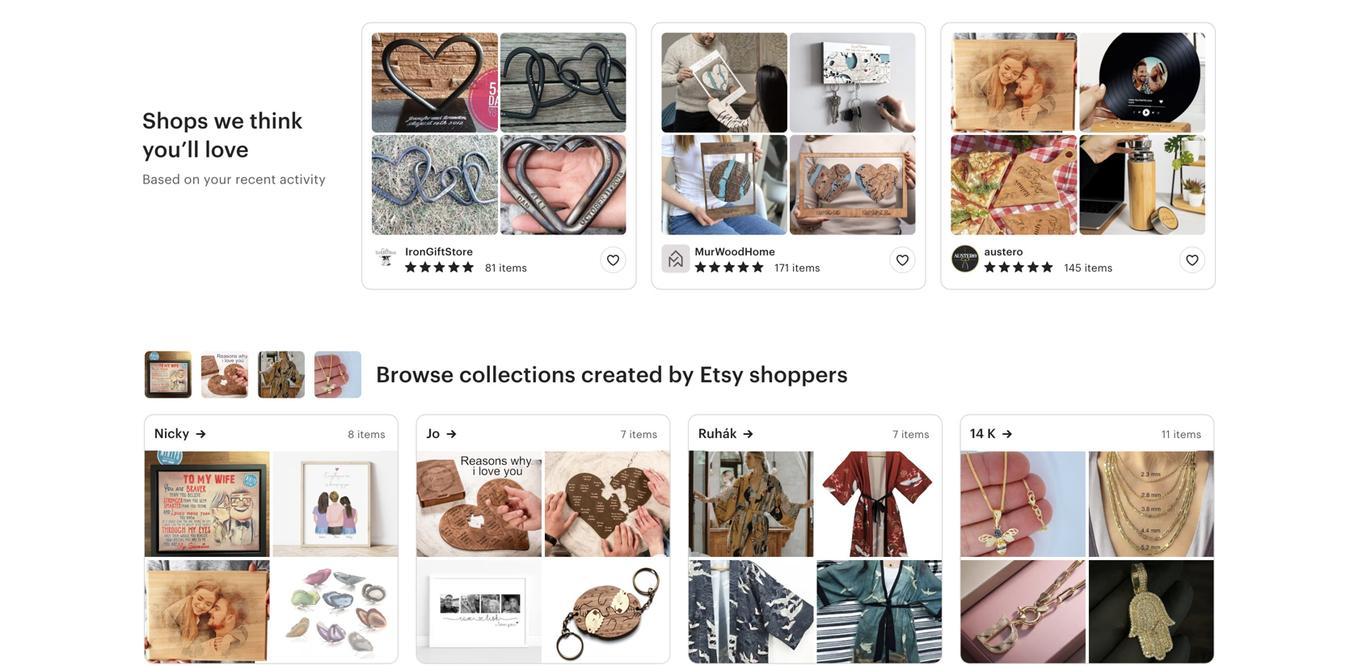 Task type: describe. For each thing, give the bounding box(es) containing it.
personalized gifts, anniversary gifts, girlfriend gift, personalized gifts for her, one year dating gift, christmas gifts image
[[545, 451, 670, 557]]

items right 11
[[1174, 429, 1202, 441]]

interlocking sea otter keychains - friendship or relationship matching wooden couple keychain set image
[[545, 561, 670, 667]]

ruhák
[[699, 427, 737, 441]]

collections
[[460, 362, 576, 387]]

love
[[205, 137, 249, 162]]

shops we think you'll love
[[142, 109, 303, 162]]

k
[[988, 427, 996, 441]]

11
[[1162, 429, 1171, 441]]

agate slice butterfly, home decor, boho decor, agate slice, butterfly wings, agate geode, gemstone butterfly, gemmartusa (bfly) image
[[273, 561, 398, 667]]

your
[[204, 172, 232, 187]]

we
[[214, 109, 244, 134]]

based
[[142, 172, 181, 187]]

items right 171 in the right of the page
[[793, 262, 821, 274]]

shops
[[142, 109, 208, 134]]

japanese clothing / japanese kimono / kimono dress / man kimono / kimono robe image
[[689, 561, 814, 667]]

solid 14k bee charm pendant, hand set stone, italian made, black clear yellow stones, 14k diamond cut wheat chain, gift for bee lovers image
[[961, 451, 1086, 557]]

81 items
[[485, 262, 527, 274]]

recent
[[235, 172, 276, 187]]

based on your recent activity
[[142, 172, 326, 187]]

items left 14
[[902, 429, 930, 441]]

81
[[485, 262, 496, 274]]

2.3mm-5.2mm mirror shiny valentino link chain necklace for men women diamond cut valentino chain 16"-24" 14k yellow gold image
[[1089, 451, 1214, 557]]

8
[[348, 429, 355, 441]]

items right 81
[[499, 262, 527, 274]]

14 k
[[971, 427, 996, 441]]

145 items
[[1065, 262, 1113, 274]]

7 for ruhák
[[893, 429, 899, 441]]

browse collections created by etsy shoppers
[[376, 362, 849, 387]]

created
[[581, 362, 663, 387]]

you'll
[[142, 137, 200, 162]]

kimono robe / kimono / kimono dress / japanese clothing / japanese kimono / robe / haori / aesthetic clothing image
[[817, 451, 942, 557]]

personalized gift, gift for her, anniversary gifts, anniversary gift for her, personalized gifts for her, girlfriend gift, gift for him image
[[417, 451, 542, 557]]



Task type: locate. For each thing, give the bounding box(es) containing it.
7
[[621, 429, 627, 441], [893, 429, 899, 441]]

to my wife | to my wife gift image
[[145, 451, 270, 557]]

austero
[[985, 246, 1024, 258]]

14
[[971, 427, 985, 441]]

1 7 items from the left
[[621, 429, 658, 441]]

171 items
[[775, 262, 821, 274]]

8 items
[[348, 429, 386, 441]]

nicky
[[154, 427, 190, 441]]

diamond hamsa pendant | 14k gold hamsa hand | hamsa charm | evil eye pendant | evil eye charm | protection pendant | hamsa jewelry gift image
[[1089, 561, 1214, 667]]

irongiftstore
[[405, 246, 473, 258]]

7 items left 14
[[893, 429, 930, 441]]

shoppers
[[750, 362, 849, 387]]

7 up kimono robe / kimono / kimono dress / japanese clothing / japanese kimono / robe / haori / aesthetic clothing image
[[893, 429, 899, 441]]

7 for jo
[[621, 429, 627, 441]]

items right 145
[[1085, 262, 1113, 274]]

custom photo on wood, engraved photo on wood with watercolor style, custom wall art, personalized portrait from photo as long distance gift. image
[[145, 561, 270, 667]]

7 items down created
[[621, 429, 658, 441]]

items
[[499, 262, 527, 274], [793, 262, 821, 274], [1085, 262, 1113, 274], [357, 429, 386, 441], [630, 429, 658, 441], [902, 429, 930, 441], [1174, 429, 1202, 441]]

0 horizontal spatial 7
[[621, 429, 627, 441]]

etsy
[[700, 362, 744, 387]]

jo
[[426, 427, 440, 441]]

2 7 items from the left
[[893, 429, 930, 441]]

145
[[1065, 262, 1082, 274]]

1 horizontal spatial 7
[[893, 429, 899, 441]]

1 horizontal spatial 7 items
[[893, 429, 930, 441]]

7 items
[[621, 429, 658, 441], [893, 429, 930, 441]]

11 items
[[1162, 429, 1202, 441]]

initial letter necklace, 14k solid gold, diamond cut medallion pendant, christmas gift, valentines day gift, gift for her, anniversary image
[[961, 561, 1086, 667]]

7 items for ruhák
[[893, 429, 930, 441]]

by
[[669, 362, 695, 387]]

personalized framed wall art for mom, mother's day gift from daughters, customizable mom art, mom birthday gift idea, mom and girls portrait image
[[273, 451, 398, 557]]

silk blend kimono robe boheme, gold plus size dressing gown woman, honeymoon lounge wear, luxury gift for mothers day, wife girlfriend mom image
[[689, 451, 814, 557]]

7 down created
[[621, 429, 627, 441]]

171
[[775, 262, 790, 274]]

kimono / kimono robe / japanese kimono / japanese clothing / kimono dress / kimono cardigan / japanese gifts image
[[817, 561, 942, 667]]

items down created
[[630, 429, 658, 441]]

think
[[250, 109, 303, 134]]

activity
[[280, 172, 326, 187]]

2 7 from the left
[[893, 429, 899, 441]]

0 horizontal spatial 7 items
[[621, 429, 658, 441]]

murwoodhome
[[695, 246, 776, 258]]

browse
[[376, 362, 454, 387]]

items right 8
[[357, 429, 386, 441]]

1 7 from the left
[[621, 429, 627, 441]]

on
[[184, 172, 200, 187]]

personalised picture collage memorable gift for partner, gift for him, gifts for her, engagement gift, wedding gift, christmas gift him her image
[[417, 561, 542, 667]]

7 items for jo
[[621, 429, 658, 441]]



Task type: vqa. For each thing, say whether or not it's contained in the screenshot.
Personalized gifts, Anniversary gifts, Girlfriend gift, Personalized gifts for her, One year dating gift, Christmas gifts image on the bottom
yes



